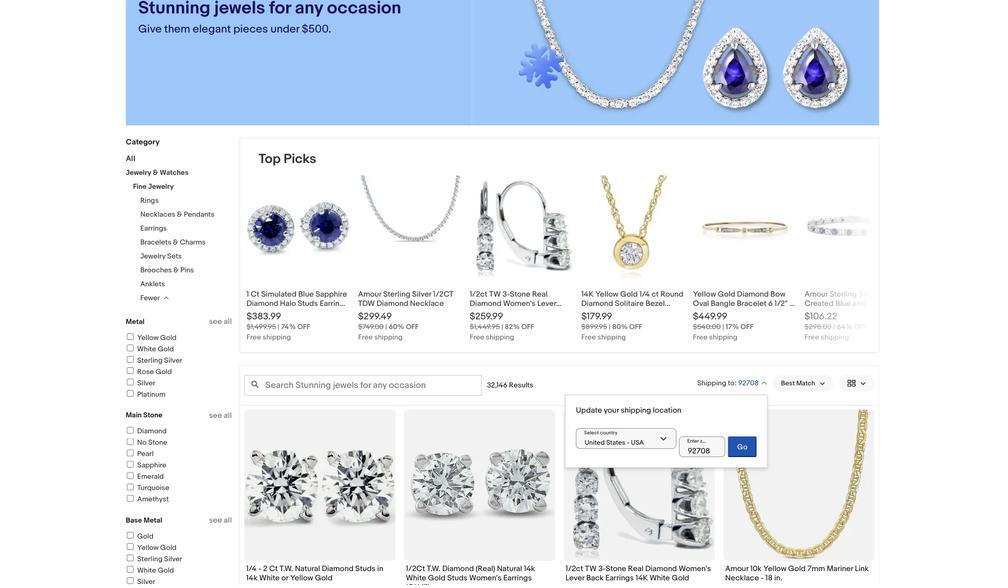 Task type: describe. For each thing, give the bounding box(es) containing it.
60%
[[388, 323, 404, 332]]

free for $259.99
[[469, 334, 484, 342]]

Yellow Gold checkbox
[[127, 544, 134, 551]]

$540.00
[[693, 323, 721, 332]]

2 yellow gold link from the top
[[125, 544, 177, 553]]

1/4 - 2 ct t.w. natural diamond studs in 14k white or yellow gold
[[246, 565, 383, 583]]

gold inside the 1 ct simulated blue sapphire diamond halo studs earrings 10k white gold
[[281, 308, 299, 318]]

charms
[[180, 238, 206, 247]]

no
[[137, 439, 147, 448]]

blue inside amour sterling silver created blue and white sapphire tennis bracelet
[[835, 299, 851, 308]]

update
[[576, 406, 602, 415]]

all for no stone
[[224, 411, 232, 421]]

2 horizontal spatial women's
[[679, 565, 711, 574]]

$1,499.95
[[246, 323, 276, 332]]

base metal
[[126, 517, 162, 526]]

picks
[[284, 151, 316, 167]]

$1,449.95 text field
[[469, 323, 500, 332]]

0 vertical spatial 1/2ct tw 3-stone real diamond women's lever back earrings 14k white gold image
[[469, 176, 573, 279]]

see all for no stone
[[209, 411, 232, 421]]

1 vertical spatial 1/2ct tw 3-stone real diamond women's lever back earrings 14k white gold
[[566, 565, 711, 583]]

off for $106.22
[[854, 323, 866, 332]]

& left watches
[[153, 169, 158, 177]]

2
[[263, 565, 267, 574]]

14k inside 1/2ct t.w. diamond (real) natural 14k white gold studs women's earrings (gh/i1)
[[524, 565, 535, 574]]

sterling silver checkbox for white
[[127, 357, 134, 363]]

$899.95
[[581, 323, 607, 332]]

diamond link
[[125, 428, 167, 436]]

off inside "amour sterling silver 1/2ct tdw diamond necklace $299.49 $749.00 | 60% off free shipping"
[[406, 323, 418, 332]]

1/2ct tw 3-stone real diamond women's lever back earrings 14k white gold link
[[566, 565, 713, 586]]

sterling silver for white
[[137, 357, 182, 365]]

& left 'pins'
[[173, 266, 179, 275]]

0 vertical spatial jewelry
[[126, 169, 151, 177]]

your
[[604, 406, 619, 415]]

pendant
[[581, 308, 610, 318]]

bezel
[[645, 299, 665, 308]]

| inside "amour sterling silver 1/2ct tdw diamond necklace $299.49 $749.00 | 60% off free shipping"
[[385, 323, 387, 332]]

gold inside amour 10k yellow gold 7mm mariner link necklace - 18 in.
[[788, 565, 806, 574]]

free inside "amour sterling silver 1/2ct tdw diamond necklace $299.49 $749.00 | 60% off free shipping"
[[358, 334, 372, 342]]

amour for $299.49
[[358, 290, 381, 299]]

1 horizontal spatial 1/2ct
[[566, 565, 583, 574]]

pins
[[180, 266, 194, 275]]

platinum link
[[125, 391, 166, 399]]

10k inside the 1 ct simulated blue sapphire diamond halo studs earrings 10k white gold
[[246, 308, 258, 318]]

sterling up 'rose gold' link
[[137, 357, 163, 365]]

Diamond checkbox
[[127, 428, 134, 434]]

6
[[768, 299, 772, 308]]

turquoise
[[137, 484, 169, 493]]

bracelet inside amour sterling silver created blue and white sapphire tennis bracelet
[[862, 308, 891, 318]]

main
[[126, 412, 142, 420]]

18"
[[647, 308, 657, 318]]

$179.99 $899.95 | 80% off free shipping
[[581, 311, 642, 342]]

Pearl checkbox
[[127, 450, 134, 457]]

white inside 1/4 - 2 ct t.w. natural diamond studs in 14k white or yellow gold
[[259, 574, 280, 583]]

solitaire
[[615, 299, 643, 308]]

0 vertical spatial 3-
[[502, 290, 510, 299]]

1/4 inside 1/4 - 2 ct t.w. natural diamond studs in 14k white or yellow gold
[[246, 565, 257, 574]]

all for yellow gold
[[224, 516, 232, 526]]

natural inside 1/2ct t.w. diamond (real) natural 14k white gold studs women's earrings (gh/i1)
[[497, 565, 522, 574]]

and
[[852, 299, 865, 308]]

1/2ct
[[433, 290, 453, 299]]

sterling silver for yellow
[[137, 555, 182, 564]]

fewer
[[140, 294, 160, 303]]

14k yellow gold 1/4 ct round diamond solitaire bezel pendant necklace 18" image
[[581, 176, 684, 279]]

1/2ct
[[406, 565, 425, 574]]

1 vertical spatial metal
[[144, 517, 162, 526]]

1 yellow gold link from the top
[[125, 334, 177, 343]]

off for $449.99
[[740, 323, 753, 332]]

amour 10k yellow gold 7mm mariner link necklace - 18 in.
[[725, 565, 869, 583]]

(gh/i1)
[[406, 584, 430, 586]]

brooches & pins link
[[140, 266, 194, 275]]

studs for in
[[355, 565, 376, 574]]

2 vertical spatial jewelry
[[140, 252, 166, 261]]

necklace inside amour 10k yellow gold 7mm mariner link necklace - 18 in.
[[725, 574, 759, 583]]

1 vertical spatial jewelry
[[148, 183, 174, 191]]

$449.99 $540.00 | 17% off free shipping
[[693, 311, 753, 342]]

in.
[[774, 574, 782, 583]]

amour sterling silver 1/2ct tdw diamond necklace $299.49 $749.00 | 60% off free shipping
[[358, 290, 453, 342]]

$540.00 text field
[[693, 323, 721, 332]]

bangle
[[711, 299, 735, 308]]

sterling silver link for rose
[[125, 357, 182, 365]]

gold inside yellow gold diamond bow oval bangle bracelet 6 1/2" - 10k round brilliant .50ctw
[[717, 290, 735, 299]]

link
[[855, 565, 869, 574]]

give
[[138, 22, 162, 36]]

1 ct simulated blue sapphire diamond halo studs earrings 10k white gold
[[246, 290, 348, 318]]

shipping for $449.99
[[709, 334, 737, 342]]

0 horizontal spatial back
[[469, 308, 487, 318]]

amour 10k yellow gold 7mm mariner link necklace - 18 in. image
[[723, 410, 875, 562]]

amour 10k yellow gold 7mm mariner link necklace - 18 in. link
[[725, 565, 872, 586]]

$749.00 text field
[[358, 323, 383, 332]]

$299.49
[[358, 311, 392, 323]]

Platinum checkbox
[[127, 391, 134, 397]]

0 vertical spatial 1/2ct tw 3-stone real diamond women's lever back earrings 14k white gold
[[469, 290, 572, 318]]

2 white gold link from the top
[[125, 567, 174, 576]]

(real)
[[476, 565, 495, 574]]

10k inside amour 10k yellow gold 7mm mariner link necklace - 18 in.
[[750, 565, 762, 574]]

oval
[[693, 299, 709, 308]]

category
[[126, 137, 160, 147]]

yellow gold for second yellow gold "link" from the bottom of the page
[[137, 334, 177, 343]]

amethyst
[[137, 496, 169, 505]]

14k yellow gold 1/4 ct round diamond solitaire bezel pendant necklace 18"
[[581, 290, 683, 318]]

tennis
[[838, 308, 860, 318]]

32,146
[[487, 382, 507, 390]]

amour sterling silver created blue and white sapphire tennis bracelet image
[[804, 176, 908, 279]]

amour sterling silver 1/2ct tdw diamond necklace image
[[358, 176, 461, 279]]

sterling silver link for white
[[125, 555, 182, 564]]

Rose Gold checkbox
[[127, 368, 134, 375]]

natural inside 1/4 - 2 ct t.w. natural diamond studs in 14k white or yellow gold
[[295, 565, 320, 574]]

give them elegant pieces under $500.
[[138, 22, 331, 36]]

rings link
[[140, 197, 159, 205]]

see all for yellow gold
[[209, 516, 232, 526]]

Gold checkbox
[[127, 533, 134, 539]]

tw inside the 1/2ct tw 3-stone real diamond women's lever back earrings 14k white gold link
[[585, 565, 597, 574]]

round inside 14k yellow gold 1/4 ct round diamond solitaire bezel pendant necklace 18"
[[660, 290, 683, 299]]

rose gold link
[[125, 368, 172, 377]]

rings
[[140, 197, 159, 205]]

0 horizontal spatial tw
[[489, 290, 500, 299]]

shipping for $259.99
[[486, 334, 514, 342]]

platinum
[[137, 391, 166, 399]]

64%
[[836, 323, 852, 332]]

sapphire inside the 1 ct simulated blue sapphire diamond halo studs earrings 10k white gold
[[315, 290, 347, 299]]

1 horizontal spatial back
[[586, 574, 604, 583]]

free for $383.99
[[246, 334, 261, 342]]

$106.22
[[804, 311, 837, 323]]

studs for earrings
[[297, 299, 318, 308]]

Turquoise checkbox
[[127, 484, 134, 491]]

sets
[[167, 252, 182, 261]]

$179.99
[[581, 311, 612, 323]]

in
[[377, 565, 383, 574]]

halo
[[280, 299, 296, 308]]

ct inside 1/4 - 2 ct t.w. natural diamond studs in 14k white or yellow gold
[[269, 565, 278, 574]]

gold inside 1/4 - 2 ct t.w. natural diamond studs in 14k white or yellow gold
[[315, 574, 332, 583]]

$298.00 text field
[[804, 323, 831, 332]]

off for $383.99
[[297, 323, 310, 332]]

amethyst link
[[125, 496, 169, 505]]

yellow inside 14k yellow gold 1/4 ct round diamond solitaire bezel pendant necklace 18"
[[595, 290, 618, 299]]

see for no stone
[[209, 411, 222, 421]]

$383.99
[[246, 311, 281, 323]]

$259.99
[[469, 311, 503, 323]]

1 horizontal spatial lever
[[566, 574, 584, 583]]

17%
[[725, 323, 739, 332]]

earrings inside all jewelry & watches fine jewelry rings necklaces & pendants earrings bracelets & charms jewelry sets brooches & pins anklets fewer
[[140, 225, 167, 233]]

$449.99
[[693, 311, 727, 323]]

emerald
[[137, 473, 164, 482]]

all for white gold
[[224, 318, 232, 327]]

No Stone checkbox
[[127, 439, 134, 446]]

white inside amour sterling silver created blue and white sapphire tennis bracelet
[[867, 299, 888, 308]]

sapphire inside amour sterling silver created blue and white sapphire tennis bracelet
[[804, 308, 836, 318]]

0 vertical spatial 1/2ct
[[469, 290, 487, 299]]

diamond inside "amour sterling silver 1/2ct tdw diamond necklace $299.49 $749.00 | 60% off free shipping"
[[376, 299, 408, 308]]

1/4 - 2 ct t.w. natural diamond studs in 14k white or yellow gold link
[[246, 565, 393, 586]]

yellow inside yellow gold diamond bow oval bangle bracelet 6 1/2" - 10k round brilliant .50ctw
[[693, 290, 716, 299]]

7mm
[[807, 565, 825, 574]]

sapphire link
[[125, 462, 166, 470]]

& up sets
[[173, 238, 178, 247]]

or
[[281, 574, 288, 583]]

tdw
[[358, 299, 375, 308]]

| for $106.22
[[833, 323, 835, 332]]

$1,499.95 text field
[[246, 323, 276, 332]]

$383.99 $1,499.95 | 74% off free shipping
[[246, 311, 310, 342]]

1/2ct t.w. diamond (real) natural 14k white gold studs women's earrings (gh/i1) link
[[406, 565, 553, 586]]

results
[[509, 382, 533, 390]]

silver link
[[125, 379, 155, 388]]

earrings inside 1/2ct t.w. diamond (real) natural 14k white gold studs women's earrings (gh/i1)
[[503, 574, 532, 583]]

diamond inside the 1 ct simulated blue sapphire diamond halo studs earrings 10k white gold
[[246, 299, 278, 308]]

pearl link
[[125, 450, 154, 459]]

all link
[[126, 154, 135, 164]]

update your shipping location
[[576, 406, 681, 415]]

amour for necklace
[[725, 565, 748, 574]]



Task type: locate. For each thing, give the bounding box(es) containing it.
ct
[[651, 290, 658, 299]]

shipping down 64%
[[820, 334, 849, 342]]

shipping down 82%
[[486, 334, 514, 342]]

silver inside "amour sterling silver 1/2ct tdw diamond necklace $299.49 $749.00 | 60% off free shipping"
[[412, 290, 431, 299]]

studs inside the 1 ct simulated blue sapphire diamond halo studs earrings 10k white gold
[[297, 299, 318, 308]]

off right 60%
[[406, 323, 418, 332]]

see for white gold
[[209, 318, 222, 327]]

1/2ct
[[469, 290, 487, 299], [566, 565, 583, 574]]

t.w. right 1/2ct
[[427, 565, 440, 574]]

ct inside the 1 ct simulated blue sapphire diamond halo studs earrings 10k white gold
[[250, 290, 259, 299]]

shipping for $383.99
[[262, 334, 291, 342]]

metal up yellow gold checkbox
[[126, 318, 144, 327]]

studs inside 1/4 - 2 ct t.w. natural diamond studs in 14k white or yellow gold
[[355, 565, 376, 574]]

1/2"
[[774, 299, 787, 308]]

1 yellow gold from the top
[[137, 334, 177, 343]]

sterling silver link up rose gold
[[125, 357, 182, 365]]

1 horizontal spatial natural
[[497, 565, 522, 574]]

shipping inside $106.22 $298.00 | 64% off free shipping
[[820, 334, 849, 342]]

3 | from the left
[[501, 323, 503, 332]]

see all button for no stone
[[209, 411, 232, 421]]

1 horizontal spatial necklace
[[612, 308, 646, 318]]

mariner
[[827, 565, 853, 574]]

0 vertical spatial 1/4
[[639, 290, 650, 299]]

jewelry up fine
[[126, 169, 151, 177]]

0 vertical spatial metal
[[126, 318, 144, 327]]

0 vertical spatial see all button
[[209, 318, 232, 327]]

14k inside the 1/2ct tw 3-stone real diamond women's lever back earrings 14k white gold link
[[636, 574, 648, 583]]

1 vertical spatial round
[[706, 308, 729, 318]]

sterling inside amour sterling silver created blue and white sapphire tennis bracelet
[[829, 290, 857, 299]]

silver
[[412, 290, 431, 299], [858, 290, 878, 299], [164, 357, 182, 365], [137, 379, 155, 388], [164, 555, 182, 564]]

amour
[[358, 290, 381, 299], [804, 290, 828, 299], [725, 565, 748, 574]]

| for $449.99
[[722, 323, 724, 332]]

sterling silver checkbox down yellow gold option
[[127, 555, 134, 562]]

1 vertical spatial 1/2ct
[[566, 565, 583, 574]]

14k right (real) in the bottom left of the page
[[524, 565, 535, 574]]

sapphire up the emerald
[[137, 462, 166, 470]]

1 vertical spatial 14k
[[519, 308, 531, 318]]

1 vertical spatial see all button
[[209, 411, 232, 421]]

5 free from the left
[[693, 334, 707, 342]]

shipping inside the $383.99 $1,499.95 | 74% off free shipping
[[262, 334, 291, 342]]

yellow gold right yellow gold checkbox
[[137, 334, 177, 343]]

2 vertical spatial 14k
[[636, 574, 648, 583]]

2 horizontal spatial sapphire
[[804, 308, 836, 318]]

2 | from the left
[[385, 323, 387, 332]]

blue inside the 1 ct simulated blue sapphire diamond halo studs earrings 10k white gold
[[298, 290, 313, 299]]

1 sterling silver checkbox from the top
[[127, 357, 134, 363]]

4 off from the left
[[629, 323, 642, 332]]

2 horizontal spatial -
[[789, 299, 792, 308]]

free down $1,499.95
[[246, 334, 261, 342]]

5 | from the left
[[722, 323, 724, 332]]

1/2ct tw 3-stone real diamond women's lever back earrings 14k white gold image
[[469, 176, 573, 279], [563, 410, 715, 562]]

bracelet right "tennis"
[[862, 308, 891, 318]]

white gold link
[[125, 345, 174, 354], [125, 567, 174, 576]]

0 horizontal spatial necklace
[[410, 299, 444, 308]]

2 see all from the top
[[209, 411, 232, 421]]

0 vertical spatial see all
[[209, 318, 232, 327]]

diamond inside yellow gold diamond bow oval bangle bracelet 6 1/2" - 10k round brilliant .50ctw
[[737, 290, 768, 299]]

sterling silver down gold link
[[137, 555, 182, 564]]

3 see all from the top
[[209, 516, 232, 526]]

2 horizontal spatial necklace
[[725, 574, 759, 583]]

diamond inside 1/2ct t.w. diamond (real) natural 14k white gold studs women's earrings (gh/i1)
[[442, 565, 474, 574]]

1 t.w. from the left
[[280, 565, 293, 574]]

| left 64%
[[833, 323, 835, 332]]

round inside yellow gold diamond bow oval bangle bracelet 6 1/2" - 10k round brilliant .50ctw
[[706, 308, 729, 318]]

fewer button
[[140, 294, 169, 303]]

1 see all from the top
[[209, 318, 232, 327]]

1/2ct t.w. diamond (real) natural 14k white gold studs women's earrings (gh/i1)
[[406, 565, 535, 586]]

free down $1,449.95
[[469, 334, 484, 342]]

see all
[[209, 318, 232, 327], [209, 411, 232, 421], [209, 516, 232, 526]]

white inside 1/2ct t.w. diamond (real) natural 14k white gold studs women's earrings (gh/i1)
[[406, 574, 426, 583]]

14k inside 1/4 - 2 ct t.w. natural diamond studs in 14k white or yellow gold
[[246, 574, 258, 583]]

- inside amour 10k yellow gold 7mm mariner link necklace - 18 in.
[[761, 574, 764, 583]]

0 vertical spatial all
[[224, 318, 232, 327]]

1 horizontal spatial 14k
[[524, 565, 535, 574]]

3 off from the left
[[521, 323, 534, 332]]

shipping down 17%
[[709, 334, 737, 342]]

0 vertical spatial sterling silver link
[[125, 357, 182, 365]]

0 vertical spatial round
[[660, 290, 683, 299]]

white gold
[[137, 345, 174, 354], [137, 567, 174, 576]]

free down $540.00 text field
[[693, 334, 707, 342]]

free inside the $383.99 $1,499.95 | 74% off free shipping
[[246, 334, 261, 342]]

see all for white gold
[[209, 318, 232, 327]]

0 horizontal spatial sapphire
[[137, 462, 166, 470]]

10k inside yellow gold diamond bow oval bangle bracelet 6 1/2" - 10k round brilliant .50ctw
[[693, 308, 704, 318]]

1 sterling silver link from the top
[[125, 357, 182, 365]]

sterling silver link
[[125, 357, 182, 365], [125, 555, 182, 564]]

amour inside amour sterling silver created blue and white sapphire tennis bracelet
[[804, 290, 828, 299]]

1 vertical spatial sapphire
[[804, 308, 836, 318]]

1 silver checkbox from the top
[[127, 379, 134, 386]]

yellow up "pendant"
[[595, 290, 618, 299]]

earrings link
[[140, 225, 167, 233]]

6 free from the left
[[804, 334, 819, 342]]

necklace inside 14k yellow gold 1/4 ct round diamond solitaire bezel pendant necklace 18"
[[612, 308, 646, 318]]

1 horizontal spatial t.w.
[[427, 565, 440, 574]]

$298.00
[[804, 323, 831, 332]]

rose
[[137, 368, 154, 377]]

0 horizontal spatial ct
[[250, 290, 259, 299]]

sterling silver checkbox down white gold checkbox
[[127, 357, 134, 363]]

$259.99 $1,449.95 | 82% off free shipping
[[469, 311, 534, 342]]

3 see all button from the top
[[209, 516, 232, 526]]

necklace inside "amour sterling silver 1/2ct tdw diamond necklace $299.49 $749.00 | 60% off free shipping"
[[410, 299, 444, 308]]

1 vertical spatial yellow gold
[[137, 544, 177, 553]]

off right 80%
[[629, 323, 642, 332]]

off inside the $383.99 $1,499.95 | 74% off free shipping
[[297, 323, 310, 332]]

82%
[[505, 323, 519, 332]]

sapphire left tdw
[[315, 290, 347, 299]]

earrings inside the 1 ct simulated blue sapphire diamond halo studs earrings 10k white gold
[[319, 299, 348, 308]]

shipping inside $259.99 $1,449.95 | 82% off free shipping
[[486, 334, 514, 342]]

blue right 'halo'
[[298, 290, 313, 299]]

free inside $106.22 $298.00 | 64% off free shipping
[[804, 334, 819, 342]]

$106.22 $298.00 | 64% off free shipping
[[804, 311, 866, 342]]

under
[[271, 22, 299, 36]]

1 vertical spatial see
[[209, 411, 222, 421]]

0 vertical spatial white gold
[[137, 345, 174, 354]]

0 vertical spatial back
[[469, 308, 487, 318]]

tw
[[489, 290, 500, 299], [585, 565, 597, 574]]

sterling silver checkbox for yellow
[[127, 555, 134, 562]]

1 vertical spatial sterling silver
[[137, 555, 182, 564]]

| left 17%
[[722, 323, 724, 332]]

back
[[469, 308, 487, 318], [586, 574, 604, 583]]

yellow right 'or'
[[290, 574, 313, 583]]

free for $106.22
[[804, 334, 819, 342]]

gold inside 1/2ct t.w. diamond (real) natural 14k white gold studs women's earrings (gh/i1)
[[428, 574, 445, 583]]

free down $899.95
[[581, 334, 596, 342]]

silver checkbox up platinum option
[[127, 379, 134, 386]]

location
[[653, 406, 681, 415]]

4 free from the left
[[581, 334, 596, 342]]

2 vertical spatial see
[[209, 516, 222, 526]]

t.w. up 'or'
[[280, 565, 293, 574]]

off inside "$449.99 $540.00 | 17% off free shipping"
[[740, 323, 753, 332]]

3 all from the top
[[224, 516, 232, 526]]

sterling silver
[[137, 357, 182, 365], [137, 555, 182, 564]]

1 vertical spatial white gold link
[[125, 567, 174, 576]]

None text field
[[679, 437, 725, 458]]

1 horizontal spatial 1/4
[[639, 290, 650, 299]]

0 horizontal spatial women's
[[469, 574, 502, 583]]

off right '74%'
[[297, 323, 310, 332]]

free down $298.00 text box
[[804, 334, 819, 342]]

5 off from the left
[[740, 323, 753, 332]]

Amethyst checkbox
[[127, 496, 134, 503]]

all jewelry & watches fine jewelry rings necklaces & pendants earrings bracelets & charms jewelry sets brooches & pins anklets fewer
[[126, 154, 214, 303]]

jewelry
[[126, 169, 151, 177], [148, 183, 174, 191], [140, 252, 166, 261]]

off inside $179.99 $899.95 | 80% off free shipping
[[629, 323, 642, 332]]

0 vertical spatial sterling silver checkbox
[[127, 357, 134, 363]]

white gold link up 'rose gold' link
[[125, 345, 174, 354]]

6 | from the left
[[833, 323, 835, 332]]

Silver checkbox
[[127, 379, 134, 386], [127, 578, 134, 585]]

1 vertical spatial tw
[[585, 565, 597, 574]]

main stone
[[126, 412, 162, 420]]

white gold for 2nd the white gold link from the bottom
[[137, 345, 174, 354]]

0 horizontal spatial studs
[[297, 299, 318, 308]]

free for $449.99
[[693, 334, 707, 342]]

1 vertical spatial 1/2ct tw 3-stone real diamond women's lever back earrings 14k white gold image
[[563, 410, 715, 562]]

2 horizontal spatial studs
[[447, 574, 467, 583]]

shipping inside "$449.99 $540.00 | 17% off free shipping"
[[709, 334, 737, 342]]

free inside $259.99 $1,449.95 | 82% off free shipping
[[469, 334, 484, 342]]

diamond
[[737, 290, 768, 299], [246, 299, 278, 308], [376, 299, 408, 308], [469, 299, 501, 308], [581, 299, 613, 308], [137, 428, 167, 436], [322, 565, 353, 574], [442, 565, 474, 574], [645, 565, 677, 574]]

turquoise link
[[125, 484, 169, 493]]

off for $179.99
[[629, 323, 642, 332]]

yellow down gold link
[[137, 544, 159, 553]]

see
[[209, 318, 222, 327], [209, 411, 222, 421], [209, 516, 222, 526]]

0 horizontal spatial 10k
[[246, 308, 258, 318]]

no stone link
[[125, 439, 167, 448]]

ct right the 2
[[269, 565, 278, 574]]

silver checkbox down white gold option
[[127, 578, 134, 585]]

women's inside 1/2ct t.w. diamond (real) natural 14k white gold studs women's earrings (gh/i1)
[[469, 574, 502, 583]]

earrings
[[140, 225, 167, 233], [319, 299, 348, 308], [489, 308, 517, 318], [503, 574, 532, 583], [605, 574, 634, 583]]

shipping down 80%
[[597, 334, 626, 342]]

Yellow Gold checkbox
[[127, 334, 134, 341]]

silver checkbox for white gold
[[127, 578, 134, 585]]

4 | from the left
[[609, 323, 610, 332]]

2 vertical spatial see all
[[209, 516, 232, 526]]

1 horizontal spatial 14k
[[581, 290, 593, 299]]

all
[[224, 318, 232, 327], [224, 411, 232, 421], [224, 516, 232, 526]]

None text field
[[576, 429, 676, 450]]

silver checkbox for rose gold
[[127, 379, 134, 386]]

shipping right your
[[621, 406, 651, 415]]

see for yellow gold
[[209, 516, 222, 526]]

1 vertical spatial yellow gold link
[[125, 544, 177, 553]]

blue left and
[[835, 299, 851, 308]]

sapphire
[[315, 290, 347, 299], [804, 308, 836, 318], [137, 462, 166, 470]]

3-
[[502, 290, 510, 299], [598, 565, 606, 574]]

1 horizontal spatial tw
[[585, 565, 597, 574]]

0 horizontal spatial real
[[532, 290, 547, 299]]

jewelry sets link
[[140, 252, 182, 261]]

&
[[153, 169, 158, 177], [177, 211, 182, 219], [173, 238, 178, 247], [173, 266, 179, 275]]

studs inside 1/2ct t.w. diamond (real) natural 14k white gold studs women's earrings (gh/i1)
[[447, 574, 467, 583]]

- inside yellow gold diamond bow oval bangle bracelet 6 1/2" - 10k round brilliant .50ctw
[[789, 299, 792, 308]]

0 vertical spatial 14k
[[581, 290, 593, 299]]

1 vertical spatial 1/4
[[246, 565, 257, 574]]

2 vertical spatial see all button
[[209, 516, 232, 526]]

amour inside amour 10k yellow gold 7mm mariner link necklace - 18 in.
[[725, 565, 748, 574]]

1 horizontal spatial women's
[[503, 299, 535, 308]]

0 vertical spatial tw
[[489, 290, 500, 299]]

0 vertical spatial see
[[209, 318, 222, 327]]

2 vertical spatial all
[[224, 516, 232, 526]]

| for $259.99
[[501, 323, 503, 332]]

0 vertical spatial yellow gold link
[[125, 334, 177, 343]]

1 see from the top
[[209, 318, 222, 327]]

round right the ct
[[660, 290, 683, 299]]

t.w. inside 1/4 - 2 ct t.w. natural diamond studs in 14k white or yellow gold
[[280, 565, 293, 574]]

1 horizontal spatial blue
[[835, 299, 851, 308]]

| for $179.99
[[609, 323, 610, 332]]

2 see from the top
[[209, 411, 222, 421]]

0 vertical spatial silver checkbox
[[127, 379, 134, 386]]

white gold for 1st the white gold link from the bottom of the page
[[137, 567, 174, 576]]

top
[[259, 151, 281, 167]]

free for $179.99
[[581, 334, 596, 342]]

1 vertical spatial see all
[[209, 411, 232, 421]]

bow
[[770, 290, 785, 299]]

1 horizontal spatial ct
[[269, 565, 278, 574]]

diamond inside 14k yellow gold 1/4 ct round diamond solitaire bezel pendant necklace 18"
[[581, 299, 613, 308]]

3 free from the left
[[469, 334, 484, 342]]

| inside the $383.99 $1,499.95 | 74% off free shipping
[[278, 323, 279, 332]]

sterling silver link up white gold option
[[125, 555, 182, 564]]

silver inside amour sterling silver created blue and white sapphire tennis bracelet
[[858, 290, 878, 299]]

1 ct simulated blue sapphire diamond halo studs earrings 10k white gold image
[[246, 176, 350, 279]]

1 sterling silver from the top
[[137, 357, 182, 365]]

2 see all button from the top
[[209, 411, 232, 421]]

ct
[[250, 290, 259, 299], [269, 565, 278, 574]]

bracelets & charms link
[[140, 238, 206, 247]]

0 vertical spatial white gold link
[[125, 345, 174, 354]]

0 horizontal spatial -
[[258, 565, 261, 574]]

sterling down gold link
[[137, 555, 163, 564]]

amour inside "amour sterling silver 1/2ct tdw diamond necklace $299.49 $749.00 | 60% off free shipping"
[[358, 290, 381, 299]]

sterling
[[383, 290, 410, 299], [829, 290, 857, 299], [137, 357, 163, 365], [137, 555, 163, 564]]

bracelet left 6
[[737, 299, 766, 308]]

white gold up rose gold
[[137, 345, 174, 354]]

metal right base
[[144, 517, 162, 526]]

0 horizontal spatial 1/4
[[246, 565, 257, 574]]

$749.00
[[358, 323, 383, 332]]

rose gold
[[137, 368, 172, 377]]

simulated
[[261, 290, 296, 299]]

32,146 results
[[487, 382, 533, 390]]

1 horizontal spatial 10k
[[693, 308, 704, 318]]

2 free from the left
[[358, 334, 372, 342]]

1 see all button from the top
[[209, 318, 232, 327]]

see all button for yellow gold
[[209, 516, 232, 526]]

see all button
[[209, 318, 232, 327], [209, 411, 232, 421], [209, 516, 232, 526]]

bracelet inside yellow gold diamond bow oval bangle bracelet 6 1/2" - 10k round brilliant .50ctw
[[737, 299, 766, 308]]

1 | from the left
[[278, 323, 279, 332]]

off right 64%
[[854, 323, 866, 332]]

1 vertical spatial white gold
[[137, 567, 174, 576]]

1/4 inside 14k yellow gold 1/4 ct round diamond solitaire bezel pendant necklace 18"
[[639, 290, 650, 299]]

yellow gold for first yellow gold "link" from the bottom
[[137, 544, 177, 553]]

yellow up $449.99
[[693, 290, 716, 299]]

natural right (real) in the bottom left of the page
[[497, 565, 522, 574]]

created
[[804, 299, 833, 308]]

2 yellow gold from the top
[[137, 544, 177, 553]]

yellow inside amour 10k yellow gold 7mm mariner link necklace - 18 in.
[[763, 565, 786, 574]]

stone
[[510, 290, 530, 299], [143, 412, 162, 420], [148, 439, 167, 448], [606, 565, 626, 574]]

white inside the 1 ct simulated blue sapphire diamond halo studs earrings 10k white gold
[[259, 308, 280, 318]]

amour sterling silver created blue and white sapphire tennis bracelet
[[804, 290, 891, 318]]

1/4 - 2 ct t.w. natural diamond studs in 14k white or yellow gold image
[[244, 410, 396, 562]]

1 horizontal spatial 3-
[[598, 565, 606, 574]]

0 horizontal spatial lever
[[537, 299, 556, 308]]

0 horizontal spatial 3-
[[502, 290, 510, 299]]

2 horizontal spatial 10k
[[750, 565, 762, 574]]

real
[[532, 290, 547, 299], [628, 565, 643, 574]]

t.w. inside 1/2ct t.w. diamond (real) natural 14k white gold studs women's earrings (gh/i1)
[[427, 565, 440, 574]]

2 silver checkbox from the top
[[127, 578, 134, 585]]

white gold link down yellow gold option
[[125, 567, 174, 576]]

0 horizontal spatial 14k
[[246, 574, 258, 583]]

0 horizontal spatial round
[[660, 290, 683, 299]]

0 horizontal spatial 14k
[[519, 308, 531, 318]]

gold
[[620, 290, 637, 299], [717, 290, 735, 299], [281, 308, 299, 318], [555, 308, 572, 318], [160, 334, 177, 343], [158, 345, 174, 354], [156, 368, 172, 377], [137, 533, 153, 542], [160, 544, 177, 553], [788, 565, 806, 574], [158, 567, 174, 576], [315, 574, 332, 583], [428, 574, 445, 583], [672, 574, 689, 583]]

1 off from the left
[[297, 323, 310, 332]]

1 white gold link from the top
[[125, 345, 174, 354]]

2 white gold from the top
[[137, 567, 174, 576]]

diamond inside 1/4 - 2 ct t.w. natural diamond studs in 14k white or yellow gold
[[322, 565, 353, 574]]

yellow gold down gold link
[[137, 544, 177, 553]]

brooches
[[140, 266, 172, 275]]

ct right 1
[[250, 290, 259, 299]]

| left 60%
[[385, 323, 387, 332]]

off inside $106.22 $298.00 | 64% off free shipping
[[854, 323, 866, 332]]

3 see from the top
[[209, 516, 222, 526]]

1 natural from the left
[[295, 565, 320, 574]]

round
[[660, 290, 683, 299], [706, 308, 729, 318]]

$899.95 text field
[[581, 323, 607, 332]]

shipping inside $179.99 $899.95 | 80% off free shipping
[[597, 334, 626, 342]]

6 off from the left
[[854, 323, 866, 332]]

- left 18
[[761, 574, 764, 583]]

2 all from the top
[[224, 411, 232, 421]]

sterling silver up rose gold
[[137, 357, 182, 365]]

sapphire up the $298.00
[[804, 308, 836, 318]]

yellow up in. on the bottom right of the page
[[763, 565, 786, 574]]

see all button for white gold
[[209, 318, 232, 327]]

2 off from the left
[[406, 323, 418, 332]]

off down 'brilliant'
[[740, 323, 753, 332]]

White Gold checkbox
[[127, 567, 134, 574]]

off right 82%
[[521, 323, 534, 332]]

1 vertical spatial lever
[[566, 574, 584, 583]]

shipping for $179.99
[[597, 334, 626, 342]]

| left 80%
[[609, 323, 610, 332]]

1 horizontal spatial real
[[628, 565, 643, 574]]

base
[[126, 517, 142, 526]]

1 horizontal spatial -
[[761, 574, 764, 583]]

1 vertical spatial sterling silver checkbox
[[127, 555, 134, 562]]

sterling up "tennis"
[[829, 290, 857, 299]]

0 horizontal spatial t.w.
[[280, 565, 293, 574]]

bracelets
[[140, 238, 171, 247]]

Emerald checkbox
[[127, 473, 134, 480]]

1 vertical spatial silver checkbox
[[127, 578, 134, 585]]

0 vertical spatial yellow gold
[[137, 334, 177, 343]]

2 sterling silver link from the top
[[125, 555, 182, 564]]

pearl
[[137, 450, 154, 459]]

free inside $179.99 $899.95 | 80% off free shipping
[[581, 334, 596, 342]]

top picks
[[259, 151, 316, 167]]

off for $259.99
[[521, 323, 534, 332]]

1/2ct t.w. diamond (real) natural 14k white gold studs women's earrings (gh/i1) image
[[404, 410, 555, 562]]

anklets
[[140, 280, 165, 289]]

Sapphire checkbox
[[127, 462, 134, 468]]

1/4 left the ct
[[639, 290, 650, 299]]

2 t.w. from the left
[[427, 565, 440, 574]]

1 horizontal spatial amour
[[725, 565, 748, 574]]

shipping down '74%'
[[262, 334, 291, 342]]

t.w.
[[280, 565, 293, 574], [427, 565, 440, 574]]

0 vertical spatial sterling silver
[[137, 357, 182, 365]]

& left pendants
[[177, 211, 182, 219]]

- right 1/2"
[[789, 299, 792, 308]]

sterling up "$299.49"
[[383, 290, 410, 299]]

14k left 'or'
[[246, 574, 258, 583]]

gold inside 14k yellow gold 1/4 ct round diamond solitaire bezel pendant necklace 18"
[[620, 290, 637, 299]]

None submit
[[728, 437, 757, 458]]

fine
[[133, 183, 147, 191]]

natural right the 2
[[295, 565, 320, 574]]

| left '74%'
[[278, 323, 279, 332]]

white gold right white gold option
[[137, 567, 174, 576]]

2 vertical spatial sapphire
[[137, 462, 166, 470]]

| inside $179.99 $899.95 | 80% off free shipping
[[609, 323, 610, 332]]

jewelry up rings link
[[148, 183, 174, 191]]

0 vertical spatial lever
[[537, 299, 556, 308]]

1 free from the left
[[246, 334, 261, 342]]

amour for sapphire
[[804, 290, 828, 299]]

1 vertical spatial back
[[586, 574, 604, 583]]

| for $383.99
[[278, 323, 279, 332]]

them
[[164, 22, 190, 36]]

0 vertical spatial sapphire
[[315, 290, 347, 299]]

yellow gold link
[[125, 334, 177, 343], [125, 544, 177, 553]]

- inside 1/4 - 2 ct t.w. natural diamond studs in 14k white or yellow gold
[[258, 565, 261, 574]]

elegant
[[193, 22, 231, 36]]

sterling inside "amour sterling silver 1/2ct tdw diamond necklace $299.49 $749.00 | 60% off free shipping"
[[383, 290, 410, 299]]

0 horizontal spatial bracelet
[[737, 299, 766, 308]]

14k inside 14k yellow gold 1/4 ct round diamond solitaire bezel pendant necklace 18"
[[581, 290, 593, 299]]

1 vertical spatial all
[[224, 411, 232, 421]]

White Gold checkbox
[[127, 345, 134, 352]]

free inside "$449.99 $540.00 | 17% off free shipping"
[[693, 334, 707, 342]]

14k
[[581, 290, 593, 299], [519, 308, 531, 318], [636, 574, 648, 583]]

yellow right yellow gold checkbox
[[137, 334, 159, 343]]

watches
[[160, 169, 189, 177]]

shipping for $106.22
[[820, 334, 849, 342]]

$500.
[[302, 22, 331, 36]]

brilliant
[[730, 308, 757, 318]]

| inside "$449.99 $540.00 | 17% off free shipping"
[[722, 323, 724, 332]]

round up $540.00
[[706, 308, 729, 318]]

yellow inside 1/4 - 2 ct t.w. natural diamond studs in 14k white or yellow gold
[[290, 574, 313, 583]]

1 vertical spatial 3-
[[598, 565, 606, 574]]

1/4 left the 2
[[246, 565, 257, 574]]

yellow gold link down gold link
[[125, 544, 177, 553]]

1 white gold from the top
[[137, 345, 174, 354]]

0 horizontal spatial amour
[[358, 290, 381, 299]]

yellow gold diamond bow oval bangle bracelet 6 1/2" - 10k round brilliant .50ctw image
[[693, 176, 796, 279]]

shipping inside "amour sterling silver 1/2ct tdw diamond necklace $299.49 $749.00 | 60% off free shipping"
[[374, 334, 402, 342]]

1 horizontal spatial round
[[706, 308, 729, 318]]

2 sterling silver checkbox from the top
[[127, 555, 134, 562]]

shipping down 60%
[[374, 334, 402, 342]]

yellow gold diamond bow oval bangle bracelet 6 1/2" - 10k round brilliant .50ctw
[[693, 290, 792, 318]]

Sterling Silver checkbox
[[127, 357, 134, 363], [127, 555, 134, 562]]

| left 82%
[[501, 323, 503, 332]]

real inside the 1/2ct tw 3-stone real diamond women's lever back earrings 14k white gold link
[[628, 565, 643, 574]]

off inside $259.99 $1,449.95 | 82% off free shipping
[[521, 323, 534, 332]]

1 vertical spatial sterling silver link
[[125, 555, 182, 564]]

0 vertical spatial real
[[532, 290, 547, 299]]

2 natural from the left
[[497, 565, 522, 574]]

| inside $106.22 $298.00 | 64% off free shipping
[[833, 323, 835, 332]]

jewelry down bracelets
[[140, 252, 166, 261]]

0 horizontal spatial 1/2ct
[[469, 290, 487, 299]]

yellow gold link up white gold checkbox
[[125, 334, 177, 343]]

2 sterling silver from the top
[[137, 555, 182, 564]]

free down $749.00
[[358, 334, 372, 342]]

gold link
[[125, 533, 153, 542]]

2 horizontal spatial 14k
[[636, 574, 648, 583]]

| inside $259.99 $1,449.95 | 82% off free shipping
[[501, 323, 503, 332]]

- left the 2
[[258, 565, 261, 574]]

1 all from the top
[[224, 318, 232, 327]]



Task type: vqa. For each thing, say whether or not it's contained in the screenshot.


